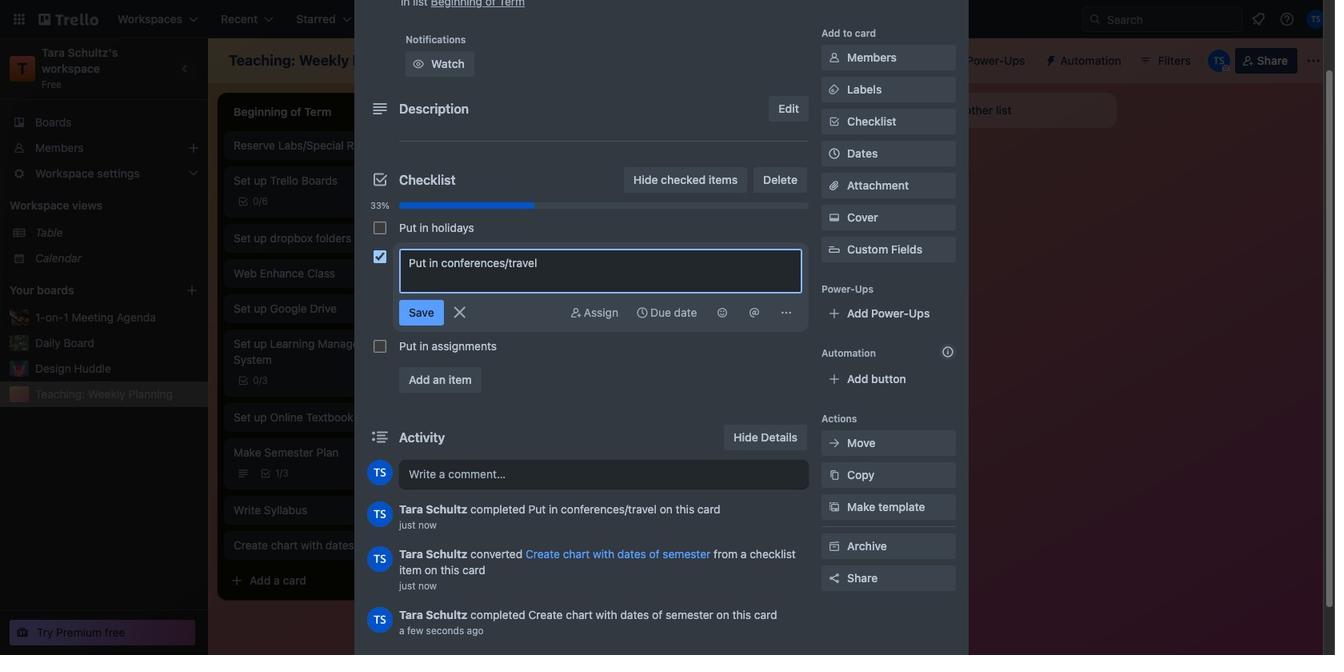Task type: vqa. For each thing, say whether or not it's contained in the screenshot.
'link'
no



Task type: locate. For each thing, give the bounding box(es) containing it.
on inside from a checklist item on this card
[[425, 563, 438, 577]]

1 horizontal spatial share
[[1258, 54, 1288, 67]]

tara schultz (taraschultz7) image
[[1208, 50, 1230, 72], [367, 502, 393, 527], [367, 546, 393, 572], [367, 607, 393, 633]]

1 horizontal spatial 3
[[283, 467, 289, 479]]

semester for tara schultz converted create chart with dates of semester
[[663, 547, 711, 561]]

1 just now link from the top
[[399, 519, 437, 531]]

1 horizontal spatial weekly
[[299, 52, 349, 69]]

schultz for tara schultz completed create chart with dates of semester on this card a few seconds ago
[[426, 608, 468, 622]]

put right put in holidays option
[[399, 221, 417, 234]]

automation up add button
[[822, 347, 876, 359]]

this down from
[[733, 608, 751, 622]]

chart inside tara schultz completed create chart with dates of semester on this card a few seconds ago
[[566, 608, 593, 622]]

1 just from the top
[[399, 519, 416, 531]]

1 vertical spatial automation
[[822, 347, 876, 359]]

0 vertical spatial planning
[[353, 52, 412, 69]]

0 vertical spatial checklist
[[847, 114, 897, 128]]

0 vertical spatial assignment
[[492, 356, 552, 370]]

1 horizontal spatial create chart with dates of semester link
[[526, 547, 711, 561]]

class down set up dropbox folders link
[[307, 266, 335, 280]]

in for assignments
[[420, 339, 429, 353]]

0 horizontal spatial boards
[[35, 115, 71, 129]]

sm image for archive
[[827, 538, 843, 554]]

completed up ago
[[471, 608, 525, 622]]

dates down conferences/travel
[[618, 547, 646, 561]]

1 vertical spatial checklist
[[399, 173, 456, 187]]

0 horizontal spatial this
[[441, 563, 459, 577]]

3 for 1 / 3
[[283, 467, 289, 479]]

create down write
[[234, 538, 268, 552]]

star or unstar board image
[[430, 54, 443, 67]]

0 horizontal spatial power-ups
[[822, 283, 874, 295]]

None text field
[[399, 249, 803, 294]]

2 set from the top
[[234, 231, 251, 245]]

1 set from the top
[[234, 174, 251, 187]]

assignment for correct
[[503, 391, 564, 405]]

1 schultz from the top
[[426, 502, 468, 516]]

set up system
[[234, 337, 251, 350]]

after class
[[461, 231, 517, 245]]

card
[[855, 27, 876, 39], [737, 295, 761, 309], [698, 502, 721, 516], [462, 563, 485, 577], [283, 574, 306, 587], [754, 608, 777, 622]]

cover link
[[822, 205, 956, 230]]

free
[[105, 626, 125, 639]]

make template link
[[822, 494, 956, 520]]

1 vertical spatial 3
[[283, 467, 289, 479]]

tara schultz (taraschultz7) image
[[1307, 10, 1326, 29], [367, 460, 393, 486]]

sm image inside cover link
[[827, 210, 843, 226]]

tara schultz (taraschultz7) image for just now link for completed
[[367, 502, 393, 527]]

boards
[[35, 115, 71, 129], [301, 174, 338, 187]]

1 horizontal spatial teaching:
[[229, 52, 296, 69]]

a few seconds ago link
[[399, 625, 484, 637]]

sm image inside watch "button"
[[410, 56, 426, 72]]

completed up converted
[[471, 502, 525, 516]]

just up create from template… image at the bottom left of page
[[399, 519, 416, 531]]

hide left details
[[734, 430, 758, 444]]

reserve labs/special rooms link
[[234, 138, 419, 154]]

share button down archive link
[[822, 566, 956, 591]]

set down web
[[234, 302, 251, 315]]

5 up from the top
[[254, 410, 267, 424]]

0 horizontal spatial add a card
[[250, 574, 306, 587]]

add board image
[[186, 284, 198, 297]]

views
[[72, 198, 102, 212]]

due date link
[[628, 300, 705, 326]]

on right create from template… image at the bottom left of page
[[425, 563, 438, 577]]

complete
[[688, 174, 738, 187]]

3 down system
[[262, 374, 268, 386]]

0 vertical spatial put
[[399, 221, 417, 234]]

just now link up few
[[399, 580, 437, 592]]

move
[[847, 436, 876, 450]]

calendar
[[35, 251, 82, 265]]

curriculum
[[741, 174, 798, 187]]

put for put in assignments
[[399, 339, 417, 353]]

0 vertical spatial teaching: weekly planning
[[229, 52, 412, 69]]

just inside tara schultz completed put in conferences/travel on this card just now
[[399, 519, 416, 531]]

1 vertical spatial 0 / 6
[[480, 253, 495, 265]]

none text field inside checklist group
[[399, 249, 803, 294]]

up inside "link"
[[254, 410, 267, 424]]

1 vertical spatial now
[[418, 580, 437, 592]]

ago
[[467, 625, 484, 637]]

add to card
[[822, 27, 876, 39]]

planning inside 'board name' text field
[[353, 52, 412, 69]]

converted
[[471, 547, 523, 561]]

activity
[[399, 430, 445, 445]]

add a card button down exam
[[679, 290, 858, 315]]

0 vertical spatial item
[[449, 373, 472, 386]]

add a card button for exam
[[679, 290, 858, 315]]

power-ups up create from template… icon
[[822, 283, 874, 295]]

make
[[688, 225, 716, 238], [461, 356, 489, 370], [234, 446, 261, 459], [847, 500, 876, 514]]

2 vertical spatial schultz
[[426, 608, 468, 622]]

of
[[357, 538, 368, 552], [649, 547, 660, 561], [652, 608, 663, 622]]

1 vertical spatial item
[[399, 563, 422, 577]]

dates inside tara schultz completed create chart with dates of semester on this card a few seconds ago
[[620, 608, 649, 622]]

1 up from the top
[[254, 174, 267, 187]]

open information menu image
[[1279, 11, 1295, 27]]

with
[[301, 538, 323, 552], [593, 547, 615, 561], [596, 608, 617, 622]]

with inside tara schultz completed create chart with dates of semester on this card a few seconds ago
[[596, 608, 617, 622]]

sm image for make template link
[[827, 499, 843, 515]]

planning left star or unstar board image
[[353, 52, 412, 69]]

of inside tara schultz completed create chart with dates of semester on this card a few seconds ago
[[652, 608, 663, 622]]

1 vertical spatial hide
[[734, 430, 758, 444]]

automation button
[[1038, 48, 1131, 74]]

members down boards link
[[35, 141, 84, 154]]

with for completed
[[596, 608, 617, 622]]

5 set from the top
[[234, 410, 251, 424]]

1 horizontal spatial tara schultz (taraschultz7) image
[[1307, 10, 1326, 29]]

33%
[[370, 200, 390, 210]]

1 vertical spatial completed
[[471, 608, 525, 622]]

huddle
[[74, 362, 111, 375]]

add left the button at the bottom right
[[847, 372, 869, 386]]

up left the google
[[254, 302, 267, 315]]

card down the create chart with dates of semester in the left of the page
[[283, 574, 306, 587]]

your boards with 4 items element
[[10, 281, 162, 300]]

0 horizontal spatial members
[[35, 141, 84, 154]]

0 vertical spatial teaching:
[[229, 52, 296, 69]]

None submit
[[399, 300, 444, 326]]

add a card for up
[[250, 574, 306, 587]]

teaching: weekly planning inside 'teaching: weekly planning' link
[[35, 387, 173, 401]]

set inside set up dropbox folders link
[[234, 231, 251, 245]]

sm image
[[410, 56, 426, 72], [827, 82, 843, 98], [827, 114, 843, 130], [715, 305, 731, 321], [747, 305, 763, 321], [827, 467, 843, 483], [827, 538, 843, 554]]

tara inside tara schultz completed create chart with dates of semester on this card a few seconds ago
[[399, 608, 423, 622]]

of down from a checklist item on this card
[[652, 608, 663, 622]]

color: blue, title: none image
[[461, 221, 493, 227]]

power- down custom at the right top of the page
[[822, 283, 855, 295]]

set inside set up online textbook "link"
[[234, 410, 251, 424]]

set for set up trello boards
[[234, 174, 251, 187]]

chart down tara schultz completed put in conferences/travel on this card just now
[[563, 547, 590, 561]]

up left dropbox
[[254, 231, 267, 245]]

ups up add another list button at top right
[[1004, 54, 1025, 67]]

3 up from the top
[[254, 302, 267, 315]]

dates down write syllabus link
[[326, 538, 354, 552]]

power- up another
[[967, 54, 1004, 67]]

with down from a checklist item on this card
[[596, 608, 617, 622]]

0 vertical spatial boards
[[35, 115, 71, 129]]

add a card button for dropbox
[[224, 568, 403, 594]]

dates down from a checklist item on this card
[[620, 608, 649, 622]]

share button down 0 notifications image
[[1235, 48, 1298, 74]]

none checkbox inside checklist group
[[374, 250, 386, 263]]

0 horizontal spatial hide
[[634, 173, 658, 186]]

set inside set up google drive link
[[234, 302, 251, 315]]

1 horizontal spatial ups
[[909, 306, 930, 320]]

checklist
[[750, 547, 796, 561]]

2 up from the top
[[254, 231, 267, 245]]

semester for tara schultz completed create chart with dates of semester on this card a few seconds ago
[[666, 608, 714, 622]]

sm image for cover link
[[827, 210, 843, 226]]

1 horizontal spatial members link
[[822, 45, 956, 70]]

0 horizontal spatial teaching:
[[35, 387, 85, 401]]

1 down make assignment 1 link
[[567, 391, 572, 405]]

up inside set up learning management system
[[254, 337, 267, 350]]

0 / 6
[[253, 195, 268, 207], [480, 253, 495, 265], [480, 320, 495, 332]]

schultz down 'activity'
[[426, 502, 468, 516]]

move link
[[822, 430, 956, 456]]

make down assignments
[[461, 356, 489, 370]]

2 vertical spatial weekly
[[88, 387, 125, 401]]

teaching: inside 'board name' text field
[[229, 52, 296, 69]]

add down custom at the right top of the page
[[847, 306, 869, 320]]

copy link
[[822, 462, 956, 488]]

dates for tara schultz converted create chart with dates of semester
[[618, 547, 646, 561]]

0 horizontal spatial 3
[[262, 374, 268, 386]]

in left the holidays in the left of the page
[[420, 221, 429, 234]]

1 vertical spatial put
[[399, 339, 417, 353]]

create chart with dates of semester link down write syllabus link
[[234, 538, 419, 554]]

card inside from a checklist item on this card
[[462, 563, 485, 577]]

teaching: down design
[[35, 387, 85, 401]]

make down copy
[[847, 500, 876, 514]]

board
[[64, 336, 94, 350]]

share
[[1258, 54, 1288, 67], [847, 571, 878, 585]]

set up online textbook link
[[234, 410, 419, 426]]

1 horizontal spatial planning
[[353, 52, 412, 69]]

ups up create from template… icon
[[855, 283, 874, 295]]

assignments
[[432, 339, 497, 353]]

0 vertical spatial automation
[[1061, 54, 1122, 67]]

checklist down "labels"
[[847, 114, 897, 128]]

0 horizontal spatial share
[[847, 571, 878, 585]]

with for converted
[[593, 547, 615, 561]]

hide left checked
[[634, 173, 658, 186]]

power- down custom fields button
[[871, 306, 909, 320]]

0 vertical spatial 3
[[262, 374, 268, 386]]

actions
[[822, 413, 857, 425]]

4 up from the top
[[254, 337, 267, 350]]

1 horizontal spatial on
[[660, 502, 673, 516]]

assignment for make
[[492, 356, 552, 370]]

add a card right date
[[704, 295, 761, 309]]

sm image inside due date link
[[635, 305, 651, 321]]

2 vertical spatial in
[[549, 502, 558, 516]]

set down "reserve"
[[234, 174, 251, 187]]

chart down from a checklist item on this card
[[566, 608, 593, 622]]

0 horizontal spatial item
[[399, 563, 422, 577]]

correct assignment 1
[[461, 391, 572, 405]]

1 horizontal spatial checklist
[[847, 114, 897, 128]]

card right to on the top of page
[[855, 27, 876, 39]]

tara schultz (taraschultz7) image right the open information menu image
[[1307, 10, 1326, 29]]

from
[[714, 547, 738, 561]]

1 horizontal spatial members
[[847, 50, 897, 64]]

0 vertical spatial class
[[489, 231, 517, 245]]

create chart with dates of semester link down conferences/travel
[[526, 547, 711, 561]]

sm image inside checklist link
[[827, 114, 843, 130]]

2 horizontal spatial power-
[[967, 54, 1004, 67]]

create chart with dates of semester
[[234, 538, 419, 552]]

hide details
[[734, 430, 798, 444]]

primary element
[[0, 0, 1335, 38]]

filters
[[1158, 54, 1191, 67]]

this inside tara schultz completed put in conferences/travel on this card just now
[[676, 502, 695, 516]]

2 completed from the top
[[471, 608, 525, 622]]

0 vertical spatial hide
[[634, 173, 658, 186]]

1 horizontal spatial add a card
[[704, 295, 761, 309]]

tara inside tara schultz's workspace free
[[42, 46, 65, 59]]

hide for hide details
[[734, 430, 758, 444]]

1 horizontal spatial this
[[676, 502, 695, 516]]

6 down the set up trello boards
[[262, 195, 268, 207]]

tara schultz (taraschultz7) image up the create chart with dates of semester in the left of the page
[[367, 502, 393, 527]]

button
[[871, 372, 906, 386]]

fields
[[891, 242, 923, 256]]

dropbox
[[270, 231, 313, 245]]

edit
[[779, 102, 799, 115]]

1 vertical spatial weekly
[[461, 298, 498, 312]]

0 up assignments
[[480, 320, 486, 332]]

tara schultz (taraschultz7) image for just now link associated with converted
[[367, 546, 393, 572]]

1 vertical spatial share
[[847, 571, 878, 585]]

set inside set up learning management system
[[234, 337, 251, 350]]

tara schultz (taraschultz7) image for a few seconds ago link
[[367, 607, 393, 633]]

2 schultz from the top
[[426, 547, 468, 561]]

1 now from the top
[[418, 519, 437, 531]]

create inside button
[[474, 12, 509, 26]]

holidays
[[432, 221, 474, 234]]

class right after
[[489, 231, 517, 245]]

0 / 7
[[480, 186, 495, 198]]

members up "labels"
[[847, 50, 897, 64]]

0 horizontal spatial share button
[[822, 566, 956, 591]]

list
[[996, 103, 1012, 117]]

share down 'archive'
[[847, 571, 878, 585]]

0 vertical spatial add a card
[[704, 295, 761, 309]]

2 horizontal spatial on
[[717, 608, 730, 622]]

power-ups up list
[[967, 54, 1025, 67]]

t
[[17, 59, 27, 78]]

just now link up create from template… image at the bottom left of page
[[399, 519, 437, 531]]

set up web
[[234, 231, 251, 245]]

schultz's
[[68, 46, 118, 59]]

members
[[847, 50, 897, 64], [35, 141, 84, 154]]

sm image inside "move" link
[[827, 435, 843, 451]]

0 horizontal spatial checklist
[[399, 173, 456, 187]]

workspace
[[10, 198, 69, 212]]

this right conferences/travel
[[676, 502, 695, 516]]

0 vertical spatial on
[[660, 502, 673, 516]]

1 vertical spatial add a card
[[250, 574, 306, 587]]

completed inside tara schultz completed put in conferences/travel on this card just now
[[471, 502, 525, 516]]

make template
[[847, 500, 925, 514]]

set up dropbox folders
[[234, 231, 352, 245]]

weekly schedule
[[461, 298, 549, 312]]

create down tara schultz converted create chart with dates of semester
[[529, 608, 563, 622]]

None checkbox
[[374, 250, 386, 263]]

1 horizontal spatial boards
[[301, 174, 338, 187]]

2 vertical spatial put
[[529, 502, 546, 516]]

card inside tara schultz completed put in conferences/travel on this card just now
[[698, 502, 721, 516]]

2 vertical spatial 0 / 6
[[480, 320, 495, 332]]

1 up daily board
[[64, 310, 69, 324]]

2 horizontal spatial this
[[733, 608, 751, 622]]

sm image inside make template link
[[827, 499, 843, 515]]

6 down weekly schedule
[[489, 320, 495, 332]]

1 vertical spatial just
[[399, 580, 416, 592]]

in up the add an item
[[420, 339, 429, 353]]

3 set from the top
[[234, 302, 251, 315]]

semester inside tara schultz completed create chart with dates of semester on this card a few seconds ago
[[666, 608, 714, 622]]

assign
[[584, 306, 618, 319]]

0 vertical spatial completed
[[471, 502, 525, 516]]

0 / 6 down the set up trello boards
[[253, 195, 268, 207]]

sm image for watch
[[410, 56, 426, 72]]

3 for 0 / 3
[[262, 374, 268, 386]]

textbook
[[306, 410, 353, 424]]

2 just now link from the top
[[399, 580, 437, 592]]

archive
[[847, 539, 887, 553]]

schultz inside tara schultz completed put in conferences/travel on this card just now
[[426, 502, 468, 516]]

completed
[[471, 502, 525, 516], [471, 608, 525, 622]]

2 now from the top
[[418, 580, 437, 592]]

now
[[418, 519, 437, 531], [418, 580, 437, 592]]

1 vertical spatial members
[[35, 141, 84, 154]]

chart inside create chart with dates of semester link
[[271, 538, 298, 552]]

1 vertical spatial this
[[441, 563, 459, 577]]

schultz inside tara schultz completed create chart with dates of semester on this card a few seconds ago
[[426, 608, 468, 622]]

automation inside 'button'
[[1061, 54, 1122, 67]]

1 horizontal spatial class
[[489, 231, 517, 245]]

a left few
[[399, 625, 405, 637]]

1 horizontal spatial automation
[[1061, 54, 1122, 67]]

meeting down your boards with 4 items element
[[72, 310, 114, 324]]

Write a comment text field
[[399, 460, 809, 489]]

schultz for tara schultz completed put in conferences/travel on this card just now
[[426, 502, 468, 516]]

sm image inside labels link
[[827, 82, 843, 98]]

weekly
[[299, 52, 349, 69], [461, 298, 498, 312], [88, 387, 125, 401]]

sm image inside archive link
[[827, 538, 843, 554]]

now up few
[[418, 580, 437, 592]]

make for make final exam
[[688, 225, 716, 238]]

watch button
[[406, 51, 474, 77]]

your boards
[[10, 283, 74, 297]]

3
[[262, 374, 268, 386], [283, 467, 289, 479]]

1 vertical spatial ups
[[855, 283, 874, 295]]

/ down the make semester plan
[[280, 467, 283, 479]]

item right an
[[449, 373, 472, 386]]

up for online
[[254, 410, 267, 424]]

6
[[262, 195, 268, 207], [489, 253, 495, 265], [489, 320, 495, 332]]

power-ups inside button
[[967, 54, 1025, 67]]

boards down free
[[35, 115, 71, 129]]

up
[[254, 174, 267, 187], [254, 231, 267, 245], [254, 302, 267, 315], [254, 337, 267, 350], [254, 410, 267, 424]]

assignment up correct assignment 1
[[492, 356, 552, 370]]

calendar link
[[35, 250, 198, 266]]

with down conferences/travel
[[593, 547, 615, 561]]

0 vertical spatial just now link
[[399, 519, 437, 531]]

sm image inside assign link
[[568, 305, 584, 321]]

1 vertical spatial tara schultz (taraschultz7) image
[[367, 460, 393, 486]]

2 vertical spatial ups
[[909, 306, 930, 320]]

1 vertical spatial just now link
[[399, 580, 437, 592]]

0 horizontal spatial teaching: weekly planning
[[35, 387, 173, 401]]

card right date
[[737, 295, 761, 309]]

item up just now
[[399, 563, 422, 577]]

of for tara schultz completed create chart with dates of semester on this card a few seconds ago
[[652, 608, 663, 622]]

planning down design huddle link
[[128, 387, 173, 401]]

0 vertical spatial share button
[[1235, 48, 1298, 74]]

3 schultz from the top
[[426, 608, 468, 622]]

1 horizontal spatial teaching: weekly planning
[[229, 52, 412, 69]]

1 vertical spatial assignment
[[503, 391, 564, 405]]

1 horizontal spatial power-ups
[[967, 54, 1025, 67]]

set for set up online textbook
[[234, 410, 251, 424]]

4 set from the top
[[234, 337, 251, 350]]

0 vertical spatial just
[[399, 519, 416, 531]]

up up system
[[254, 337, 267, 350]]

up left trello
[[254, 174, 267, 187]]

0 vertical spatial schultz
[[426, 502, 468, 516]]

1-
[[35, 310, 45, 324]]

checklist
[[847, 114, 897, 128], [399, 173, 456, 187]]

sm image inside copy link
[[827, 467, 843, 483]]

up for trello
[[254, 174, 267, 187]]

2 vertical spatial 6
[[489, 320, 495, 332]]

share button
[[1235, 48, 1298, 74], [822, 566, 956, 591]]

a right from
[[741, 547, 747, 561]]

power-ups
[[967, 54, 1025, 67], [822, 283, 874, 295]]

now inside tara schultz completed put in conferences/travel on this card just now
[[418, 519, 437, 531]]

tara inside tara schultz completed put in conferences/travel on this card just now
[[399, 502, 423, 516]]

just now link for converted
[[399, 580, 437, 592]]

sm image for copy
[[827, 467, 843, 483]]

put up tara schultz converted create chart with dates of semester
[[529, 502, 546, 516]]

put inside tara schultz completed put in conferences/travel on this card just now
[[529, 502, 546, 516]]

0 horizontal spatial on
[[425, 563, 438, 577]]

create inside tara schultz completed create chart with dates of semester on this card a few seconds ago
[[529, 608, 563, 622]]

3 down the make semester plan
[[283, 467, 289, 479]]

items
[[709, 173, 738, 186]]

0 vertical spatial now
[[418, 519, 437, 531]]

archive link
[[822, 534, 956, 559]]

0 notifications image
[[1249, 10, 1268, 29]]

1-on-1 meeting agenda
[[35, 310, 156, 324]]

1 horizontal spatial share button
[[1235, 48, 1298, 74]]

set left online
[[234, 410, 251, 424]]

now up create from template… image at the bottom left of page
[[418, 519, 437, 531]]

0 horizontal spatial meeting
[[72, 310, 114, 324]]

1 horizontal spatial item
[[449, 373, 472, 386]]

just now link
[[399, 519, 437, 531], [399, 580, 437, 592]]

/
[[486, 186, 489, 198], [259, 195, 262, 207], [486, 253, 489, 265], [486, 320, 489, 332], [259, 374, 262, 386], [280, 467, 283, 479]]

sm image
[[827, 50, 843, 66], [827, 210, 843, 226], [568, 305, 584, 321], [635, 305, 651, 321], [779, 305, 795, 321], [827, 435, 843, 451], [827, 499, 843, 515]]

set inside set up trello boards link
[[234, 174, 251, 187]]

0
[[480, 186, 486, 198], [253, 195, 259, 207], [480, 253, 486, 265], [480, 320, 486, 332], [253, 374, 259, 386]]

sm image for labels
[[827, 82, 843, 98]]

0 vertical spatial add a card button
[[679, 290, 858, 315]]

schultz for tara schultz converted create chart with dates of semester
[[426, 547, 468, 561]]

members link up labels link
[[822, 45, 956, 70]]

completed inside tara schultz completed create chart with dates of semester on this card a few seconds ago
[[471, 608, 525, 622]]

schedule
[[501, 298, 549, 312]]

1 vertical spatial members link
[[0, 135, 208, 161]]

Search field
[[1102, 7, 1242, 31]]

0 vertical spatial power-
[[967, 54, 1004, 67]]

members link up 'views'
[[0, 135, 208, 161]]

agenda
[[117, 310, 156, 324]]

tara
[[42, 46, 65, 59], [399, 502, 423, 516], [399, 547, 423, 561], [399, 608, 423, 622]]

schultz up just now
[[426, 547, 468, 561]]

1 vertical spatial add a card button
[[224, 568, 403, 594]]

sm image for "move" link
[[827, 435, 843, 451]]

set for set up dropbox folders
[[234, 231, 251, 245]]

tara schultz (taraschultz7) image up write syllabus link
[[367, 460, 393, 486]]

none submit inside checklist group
[[399, 300, 444, 326]]

0 / 6 down after class
[[480, 253, 495, 265]]

1 completed from the top
[[471, 502, 525, 516]]



Task type: describe. For each thing, give the bounding box(es) containing it.
chart for completed
[[566, 608, 593, 622]]

on inside tara schultz completed put in conferences/travel on this card just now
[[660, 502, 673, 516]]

completed for put in conferences/travel
[[471, 502, 525, 516]]

seconds
[[426, 625, 464, 637]]

search image
[[1089, 13, 1102, 26]]

of for tara schultz converted create chart with dates of semester
[[649, 547, 660, 561]]

conferences/travel
[[561, 502, 657, 516]]

daily board link
[[35, 335, 198, 351]]

design
[[35, 362, 71, 375]]

make assignment 1
[[461, 356, 560, 370]]

tara schultz completed put in conferences/travel on this card just now
[[399, 502, 721, 531]]

1 vertical spatial planning
[[128, 387, 173, 401]]

workspace visible image
[[462, 54, 475, 67]]

0 down the set up trello boards
[[253, 195, 259, 207]]

in for holidays
[[420, 221, 429, 234]]

1 for 1-on-1 meeting agenda
[[64, 310, 69, 324]]

0 down after class
[[480, 253, 486, 265]]

table link
[[35, 225, 198, 241]]

write syllabus
[[234, 503, 307, 517]]

add another list
[[928, 103, 1012, 117]]

show menu image
[[1306, 53, 1322, 69]]

t link
[[10, 56, 35, 82]]

tara schultz's workspace link
[[42, 46, 121, 75]]

0 vertical spatial 0 / 6
[[253, 195, 268, 207]]

attachment
[[847, 178, 909, 192]]

7
[[489, 186, 495, 198]]

dates for tara schultz completed create chart with dates of semester on this card a few seconds ago
[[620, 608, 649, 622]]

tara for tara schultz's workspace free
[[42, 46, 65, 59]]

google
[[270, 302, 307, 315]]

boards link
[[0, 110, 208, 135]]

/ down the set up trello boards
[[259, 195, 262, 207]]

make semester plan
[[234, 446, 339, 459]]

syllabus
[[264, 503, 307, 517]]

put in holidays
[[399, 221, 474, 234]]

set for set up google drive
[[234, 302, 251, 315]]

0 horizontal spatial ups
[[855, 283, 874, 295]]

few
[[407, 625, 423, 637]]

web enhance class
[[234, 266, 335, 280]]

0 vertical spatial members link
[[822, 45, 956, 70]]

sm image for due date link
[[635, 305, 651, 321]]

item inside add an item button
[[449, 373, 472, 386]]

checklist group
[[367, 214, 809, 361]]

teaching: weekly planning inside 'board name' text field
[[229, 52, 412, 69]]

dates
[[847, 146, 878, 160]]

make assignment 1 link
[[461, 355, 647, 371]]

Put in assignments checkbox
[[374, 340, 386, 353]]

an
[[433, 373, 446, 386]]

create button
[[464, 6, 519, 32]]

add a card for final
[[704, 295, 761, 309]]

1 vertical spatial teaching:
[[35, 387, 85, 401]]

workspace navigation collapse icon image
[[174, 58, 197, 80]]

tara schultz (taraschultz7) image right filters
[[1208, 50, 1230, 72]]

color: green, title: none image
[[461, 288, 493, 294]]

on inside tara schultz completed create chart with dates of semester on this card a few seconds ago
[[717, 608, 730, 622]]

tara for tara schultz completed create chart with dates of semester on this card a few seconds ago
[[399, 608, 423, 622]]

sm image for assign link
[[568, 305, 584, 321]]

Board name text field
[[221, 48, 420, 74]]

1 vertical spatial meeting
[[72, 310, 114, 324]]

0 vertical spatial members
[[847, 50, 897, 64]]

0 vertical spatial 6
[[262, 195, 268, 207]]

up for google
[[254, 302, 267, 315]]

completed for create chart with dates of semester
[[471, 608, 525, 622]]

hide checked items
[[634, 173, 738, 186]]

0 left "7"
[[480, 186, 486, 198]]

trello
[[270, 174, 298, 187]]

make final exam link
[[688, 224, 874, 240]]

/ up color: blue, title: none icon
[[486, 186, 489, 198]]

semester
[[264, 446, 314, 459]]

0 vertical spatial share
[[1258, 54, 1288, 67]]

set up trello boards link
[[234, 173, 419, 189]]

add right date
[[704, 295, 725, 309]]

add an item button
[[399, 367, 481, 393]]

labels link
[[822, 77, 956, 102]]

details
[[761, 430, 798, 444]]

final
[[719, 225, 743, 238]]

try premium free button
[[10, 620, 195, 646]]

add down write syllabus at bottom
[[250, 574, 271, 587]]

power-ups button
[[935, 48, 1035, 74]]

/ down weekly schedule
[[486, 320, 489, 332]]

your
[[10, 283, 34, 297]]

a right date
[[728, 295, 734, 309]]

due
[[651, 306, 671, 319]]

from a checklist item on this card
[[399, 547, 796, 577]]

set for set up learning management system
[[234, 337, 251, 350]]

premium
[[56, 626, 102, 639]]

a inside tara schultz completed create chart with dates of semester on this card a few seconds ago
[[399, 625, 405, 637]]

due date
[[651, 306, 697, 319]]

add left to on the top of page
[[822, 27, 841, 39]]

0 / 6 for after
[[480, 253, 495, 265]]

up for learning
[[254, 337, 267, 350]]

up for dropbox
[[254, 231, 267, 245]]

attachment button
[[822, 173, 956, 198]]

folders
[[316, 231, 352, 245]]

design huddle
[[35, 362, 111, 375]]

to
[[843, 27, 853, 39]]

with down write syllabus link
[[301, 538, 323, 552]]

2 just from the top
[[399, 580, 416, 592]]

0 horizontal spatial automation
[[822, 347, 876, 359]]

create down tara schultz completed put in conferences/travel on this card just now
[[526, 547, 560, 561]]

1-on-1 meeting agenda link
[[35, 310, 198, 326]]

sm image for checklist
[[827, 114, 843, 130]]

add left another
[[928, 103, 949, 117]]

of down write syllabus link
[[357, 538, 368, 552]]

1 vertical spatial power-
[[822, 283, 855, 295]]

hide details link
[[724, 425, 807, 450]]

set up online textbook
[[234, 410, 353, 424]]

on-
[[45, 310, 64, 324]]

correct
[[461, 391, 500, 405]]

create from template… image
[[864, 296, 877, 309]]

chart for converted
[[563, 547, 590, 561]]

add an item
[[409, 373, 472, 386]]

in inside tara schultz completed put in conferences/travel on this card just now
[[549, 502, 558, 516]]

copy
[[847, 468, 875, 482]]

make for make assignment 1
[[461, 356, 489, 370]]

description
[[399, 102, 469, 116]]

/ down after class
[[486, 253, 489, 265]]

0 horizontal spatial tara schultz (taraschultz7) image
[[367, 460, 393, 486]]

workspace views
[[10, 198, 102, 212]]

0 horizontal spatial create chart with dates of semester link
[[234, 538, 419, 554]]

labels
[[847, 82, 882, 96]]

set up learning management system
[[234, 337, 385, 366]]

write
[[234, 503, 261, 517]]

item inside from a checklist item on this card
[[399, 563, 422, 577]]

free
[[42, 78, 62, 90]]

tara for tara schultz completed put in conferences/travel on this card just now
[[399, 502, 423, 516]]

complete curriculum development chart link
[[688, 173, 874, 205]]

0 down system
[[253, 374, 259, 386]]

6 for weekly
[[489, 320, 495, 332]]

0 / 6 for weekly
[[480, 320, 495, 332]]

card inside tara schultz completed create chart with dates of semester on this card a few seconds ago
[[754, 608, 777, 622]]

daily
[[35, 336, 61, 350]]

try
[[37, 626, 53, 639]]

weekly inside 'board name' text field
[[299, 52, 349, 69]]

a inside from a checklist item on this card
[[741, 547, 747, 561]]

add another list button
[[899, 93, 1117, 128]]

tara for tara schultz converted create chart with dates of semester
[[399, 547, 423, 561]]

ups inside button
[[1004, 54, 1025, 67]]

1 for correct assignment 1
[[567, 391, 572, 405]]

just now link for completed
[[399, 519, 437, 531]]

custom
[[847, 242, 888, 256]]

reflection meeting link
[[688, 138, 874, 154]]

another
[[952, 103, 993, 117]]

try premium free
[[37, 626, 125, 639]]

tara schultz's workspace free
[[42, 46, 121, 90]]

hide checked items link
[[624, 167, 747, 193]]

add power-ups
[[847, 306, 930, 320]]

reflection
[[688, 138, 740, 152]]

assign link
[[562, 300, 625, 326]]

make for make semester plan
[[234, 446, 261, 459]]

this inside tara schultz completed create chart with dates of semester on this card a few seconds ago
[[733, 608, 751, 622]]

make for make template
[[847, 500, 876, 514]]

1 down the make semester plan
[[275, 467, 280, 479]]

1 for make assignment 1
[[555, 356, 560, 370]]

0 vertical spatial tara schultz (taraschultz7) image
[[1307, 10, 1326, 29]]

delete
[[763, 173, 798, 186]]

2 horizontal spatial weekly
[[461, 298, 498, 312]]

rooms
[[347, 138, 382, 152]]

1 horizontal spatial meeting
[[743, 138, 785, 152]]

6 for after
[[489, 253, 495, 265]]

create from template… image
[[410, 574, 422, 587]]

0 horizontal spatial class
[[307, 266, 335, 280]]

2 vertical spatial power-
[[871, 306, 909, 320]]

put for put in holidays
[[399, 221, 417, 234]]

Put in holidays checkbox
[[374, 222, 386, 234]]

a down the create chart with dates of semester in the left of the page
[[274, 574, 280, 587]]

checklist link
[[822, 109, 956, 134]]

power- inside button
[[967, 54, 1004, 67]]

tara schultz completed create chart with dates of semester on this card a few seconds ago
[[399, 608, 777, 637]]

this inside from a checklist item on this card
[[441, 563, 459, 577]]

teaching: weekly planning link
[[35, 386, 198, 402]]

hide for hide checked items
[[634, 173, 658, 186]]

custom fields
[[847, 242, 923, 256]]

0 horizontal spatial weekly
[[88, 387, 125, 401]]

reserve labs/special rooms
[[234, 138, 382, 152]]

workspace
[[42, 62, 100, 75]]

add left an
[[409, 373, 430, 386]]

cover
[[847, 210, 878, 224]]

/ down system
[[259, 374, 262, 386]]



